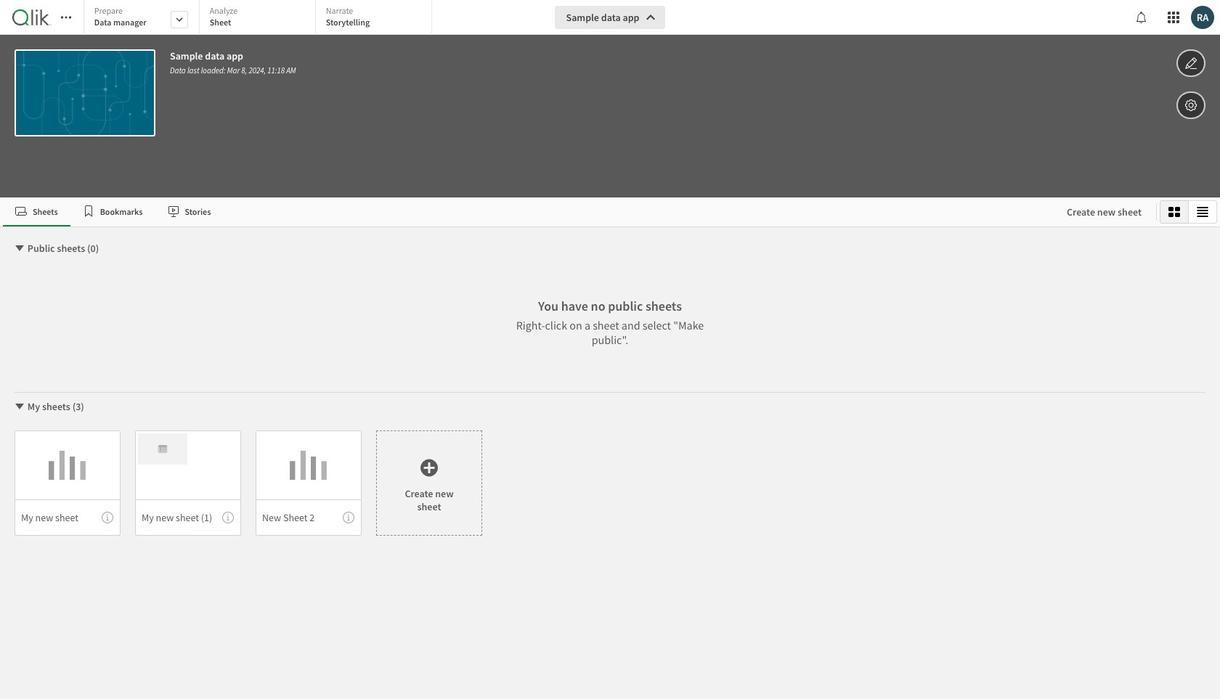 Task type: locate. For each thing, give the bounding box(es) containing it.
menu item for my new sheet sheet is selected. press the spacebar or enter key to open my new sheet sheet. use the right and left arrow keys to navigate. element in the bottom left of the page
[[15, 500, 121, 536]]

menu item
[[15, 500, 121, 536], [135, 500, 241, 536], [256, 500, 362, 536]]

group
[[1160, 201, 1218, 224]]

tooltip
[[102, 512, 113, 524], [222, 512, 234, 524], [343, 512, 355, 524]]

1 horizontal spatial tooltip
[[222, 512, 234, 524]]

1 tooltip from the left
[[102, 512, 113, 524]]

collapse image
[[14, 401, 25, 413]]

new sheet 2 sheet is selected. press the spacebar or enter key to open new sheet 2 sheet. use the right and left arrow keys to navigate. element
[[256, 431, 362, 536]]

tooltip inside my new sheet (1) sheet is selected. press the spacebar or enter key to open my new sheet (1) sheet. use the right and left arrow keys to navigate. "element"
[[222, 512, 234, 524]]

my new sheet sheet is selected. press the spacebar or enter key to open my new sheet sheet. use the right and left arrow keys to navigate. element
[[15, 431, 121, 536]]

toolbar
[[0, 0, 1221, 198]]

3 tooltip from the left
[[343, 512, 355, 524]]

list view image
[[1197, 206, 1209, 218]]

2 horizontal spatial menu item
[[256, 500, 362, 536]]

tab list
[[83, 0, 437, 36], [3, 198, 1053, 227]]

1 vertical spatial tab list
[[3, 198, 1053, 227]]

3 menu item from the left
[[256, 500, 362, 536]]

application
[[0, 0, 1221, 700]]

grid view image
[[1169, 206, 1181, 218]]

2 horizontal spatial tooltip
[[343, 512, 355, 524]]

2 tooltip from the left
[[222, 512, 234, 524]]

0 vertical spatial tab list
[[83, 0, 437, 36]]

1 horizontal spatial menu item
[[135, 500, 241, 536]]

2 menu item from the left
[[135, 500, 241, 536]]

0 horizontal spatial menu item
[[15, 500, 121, 536]]

tooltip inside new sheet 2 sheet is selected. press the spacebar or enter key to open new sheet 2 sheet. use the right and left arrow keys to navigate. element
[[343, 512, 355, 524]]

tooltip inside my new sheet sheet is selected. press the spacebar or enter key to open my new sheet sheet. use the right and left arrow keys to navigate. element
[[102, 512, 113, 524]]

0 horizontal spatial tooltip
[[102, 512, 113, 524]]

1 menu item from the left
[[15, 500, 121, 536]]



Task type: describe. For each thing, give the bounding box(es) containing it.
tooltip for my new sheet sheet is selected. press the spacebar or enter key to open my new sheet sheet. use the right and left arrow keys to navigate. element in the bottom left of the page
[[102, 512, 113, 524]]

edit image
[[1185, 54, 1198, 72]]

app options image
[[1185, 97, 1198, 114]]

collapse image
[[14, 243, 25, 254]]

tooltip for my new sheet (1) sheet is selected. press the spacebar or enter key to open my new sheet (1) sheet. use the right and left arrow keys to navigate. "element"
[[222, 512, 234, 524]]

menu item for new sheet 2 sheet is selected. press the spacebar or enter key to open new sheet 2 sheet. use the right and left arrow keys to navigate. element
[[256, 500, 362, 536]]

tooltip for new sheet 2 sheet is selected. press the spacebar or enter key to open new sheet 2 sheet. use the right and left arrow keys to navigate. element
[[343, 512, 355, 524]]

menu item for my new sheet (1) sheet is selected. press the spacebar or enter key to open my new sheet (1) sheet. use the right and left arrow keys to navigate. "element"
[[135, 500, 241, 536]]

my new sheet (1) sheet is selected. press the spacebar or enter key to open my new sheet (1) sheet. use the right and left arrow keys to navigate. element
[[135, 431, 241, 536]]



